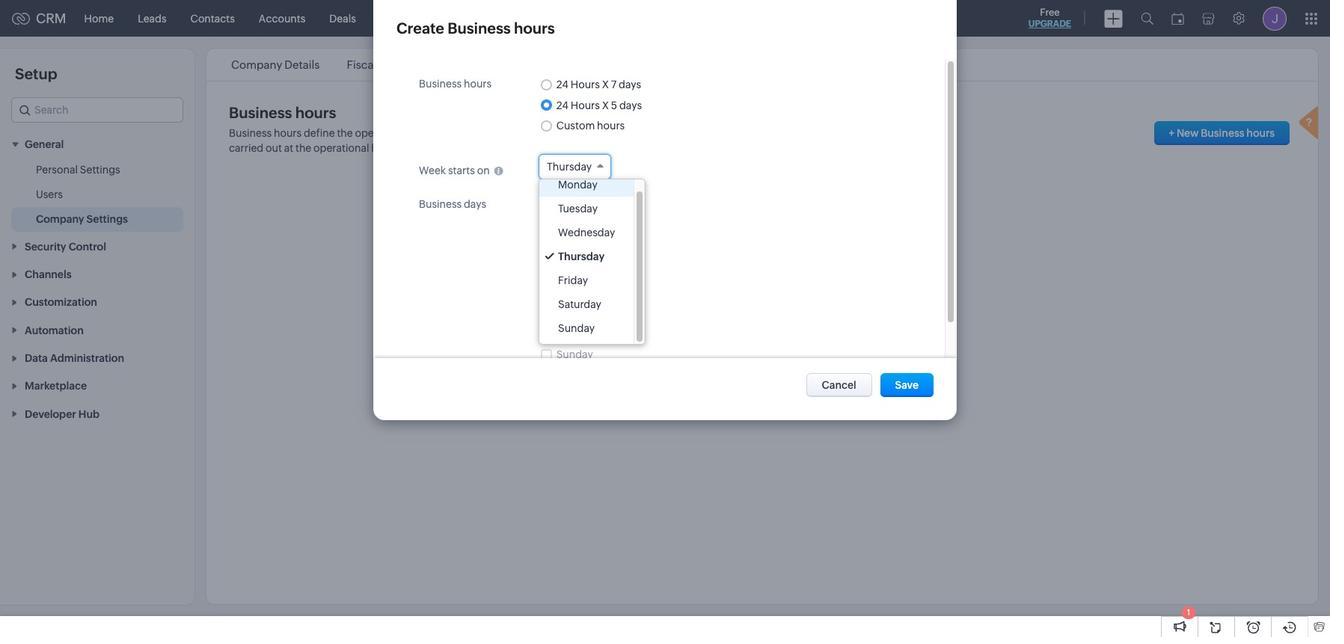 Task type: describe. For each thing, give the bounding box(es) containing it.
settings for company settings
[[86, 213, 128, 225]]

24 hours x 7 days
[[556, 79, 641, 91]]

contacts link
[[179, 0, 247, 36]]

define
[[304, 127, 335, 139]]

company for company settings
[[36, 213, 84, 225]]

week
[[419, 165, 446, 177]]

setup
[[15, 65, 57, 82]]

1 vertical spatial operational
[[314, 142, 369, 154]]

on
[[477, 165, 490, 177]]

custom
[[556, 120, 595, 132]]

2 vertical spatial days
[[464, 198, 486, 210]]

deals link
[[317, 0, 368, 36]]

days for 24 hours x 5 days
[[619, 99, 642, 111]]

fiscal year
[[347, 58, 401, 71]]

x for 5
[[602, 99, 609, 111]]

friday option
[[539, 269, 634, 293]]

company settings link
[[36, 212, 128, 227]]

sunday inside sunday option
[[558, 322, 595, 334]]

meetings link
[[418, 0, 488, 36]]

free
[[1040, 7, 1060, 18]]

hours for 7
[[571, 79, 600, 91]]

reports
[[547, 12, 585, 24]]

1 horizontal spatial of
[[443, 127, 453, 139]]

that
[[788, 127, 807, 139]]

employees
[[698, 127, 751, 139]]

1 vertical spatial tuesday
[[556, 224, 596, 236]]

thursday option
[[539, 245, 634, 269]]

personal
[[36, 164, 78, 176]]

users
[[36, 189, 63, 201]]

company details link
[[229, 58, 322, 71]]

calendar image
[[1172, 12, 1184, 24]]

Thursday field
[[539, 154, 611, 180]]

calls
[[500, 12, 523, 24]]

saturday inside option
[[558, 299, 601, 310]]

list containing company details
[[218, 49, 675, 81]]

out
[[266, 142, 282, 154]]

free upgrade
[[1028, 7, 1071, 29]]

reports link
[[535, 0, 597, 36]]

1 vertical spatial wednesday
[[556, 249, 614, 261]]

cancel
[[822, 379, 856, 391]]

24 for 24 hours x 5 days
[[556, 99, 569, 111]]

fiscal
[[347, 58, 376, 71]]

help image
[[1296, 104, 1326, 145]]

tuesday option
[[539, 197, 634, 221]]

business inside "business hours define the operational hours of your organization. set business hours to help your employees ensure that the activities are carried out at the operational hours of your organization."
[[229, 127, 272, 139]]

+
[[1169, 127, 1175, 139]]

deals
[[329, 12, 356, 24]]

accounts link
[[247, 0, 317, 36]]

personal settings
[[36, 164, 120, 176]]

0 vertical spatial organization.
[[479, 127, 543, 139]]

tasks
[[380, 12, 406, 24]]

custom hours
[[556, 120, 625, 132]]

contacts
[[190, 12, 235, 24]]

2 horizontal spatial the
[[809, 127, 825, 139]]

logo image
[[12, 12, 30, 24]]

sunday option
[[539, 316, 634, 340]]



Task type: locate. For each thing, give the bounding box(es) containing it.
operational down the define
[[314, 142, 369, 154]]

settings for personal settings
[[80, 164, 120, 176]]

0 vertical spatial operational
[[355, 127, 411, 139]]

thursday inside thursday option
[[558, 251, 605, 263]]

wednesday option
[[539, 221, 634, 245]]

x left 7
[[602, 79, 609, 91]]

thursday down wednesday option
[[558, 251, 605, 263]]

company for company details
[[231, 58, 282, 71]]

1 vertical spatial company
[[36, 213, 84, 225]]

days for 24 hours x 7 days
[[619, 79, 641, 91]]

your up week
[[413, 142, 435, 154]]

x for 7
[[602, 79, 609, 91]]

0 vertical spatial x
[[602, 79, 609, 91]]

monday
[[558, 179, 598, 191], [556, 199, 596, 211]]

2 vertical spatial thursday
[[556, 274, 601, 286]]

search image
[[1141, 12, 1154, 25]]

saturday option
[[539, 293, 634, 316]]

business hours define the operational hours of your organization. set business hours to help your employees ensure that the activities are carried out at the operational hours of your organization.
[[229, 127, 888, 154]]

of
[[443, 127, 453, 139], [401, 142, 411, 154]]

0 vertical spatial saturday
[[558, 299, 601, 310]]

24 hours x 5 days
[[556, 99, 642, 111]]

0 vertical spatial company
[[231, 58, 282, 71]]

sunday down sunday option
[[556, 349, 593, 361]]

0 vertical spatial 24
[[556, 79, 569, 91]]

1 horizontal spatial your
[[455, 127, 477, 139]]

meetings
[[430, 12, 476, 24]]

calls link
[[488, 0, 535, 36]]

tuesday
[[558, 203, 598, 215], [556, 224, 596, 236]]

1 x from the top
[[602, 79, 609, 91]]

create business hours
[[396, 19, 555, 37]]

details
[[284, 58, 320, 71]]

1 vertical spatial thursday
[[558, 251, 605, 263]]

company left details
[[231, 58, 282, 71]]

1 vertical spatial monday
[[556, 199, 596, 211]]

1 vertical spatial settings
[[86, 213, 128, 225]]

24 for 24 hours x 7 days
[[556, 79, 569, 91]]

set
[[545, 127, 561, 139]]

company settings
[[36, 213, 128, 225]]

at
[[284, 142, 293, 154]]

24 up "24 hours x 5 days" on the top left
[[556, 79, 569, 91]]

wednesday up thursday option
[[558, 227, 615, 239]]

0 horizontal spatial of
[[401, 142, 411, 154]]

thursday
[[547, 161, 592, 173], [558, 251, 605, 263], [556, 274, 601, 286]]

0 vertical spatial settings
[[80, 164, 120, 176]]

your right help at the top
[[674, 127, 696, 139]]

monday up the tuesday option
[[558, 179, 598, 191]]

settings inside "link"
[[80, 164, 120, 176]]

profile image
[[1263, 6, 1287, 30]]

create
[[396, 19, 444, 37]]

1 vertical spatial x
[[602, 99, 609, 111]]

1
[[1187, 608, 1190, 617]]

the right the define
[[337, 127, 353, 139]]

business hours down create business hours
[[419, 78, 492, 90]]

1 horizontal spatial business hours
[[419, 78, 492, 90]]

to
[[638, 127, 648, 139]]

7
[[611, 79, 617, 91]]

monday down monday option
[[556, 199, 596, 211]]

1 24 from the top
[[556, 79, 569, 91]]

0 vertical spatial hours
[[571, 79, 600, 91]]

settings down personal settings
[[86, 213, 128, 225]]

organization. left set
[[479, 127, 543, 139]]

hours
[[514, 19, 555, 37], [464, 78, 492, 90], [295, 104, 336, 121], [597, 120, 625, 132], [274, 127, 302, 139], [413, 127, 441, 139], [608, 127, 636, 139], [1247, 127, 1275, 139], [371, 142, 399, 154]]

wednesday
[[558, 227, 615, 239], [556, 249, 614, 261]]

1 vertical spatial of
[[401, 142, 411, 154]]

the right at
[[295, 142, 311, 154]]

company down users
[[36, 213, 84, 225]]

crm
[[36, 10, 66, 26]]

business hours
[[419, 78, 492, 90], [229, 104, 336, 121]]

24
[[556, 79, 569, 91], [556, 99, 569, 111]]

friday down thursday option
[[558, 275, 588, 287]]

0 vertical spatial business hours
[[419, 78, 492, 90]]

leads
[[138, 12, 167, 24]]

0 vertical spatial monday
[[558, 179, 598, 191]]

0 vertical spatial days
[[619, 79, 641, 91]]

hours
[[571, 79, 600, 91], [571, 99, 600, 111]]

ensure
[[753, 127, 786, 139]]

activities
[[827, 127, 871, 139]]

friday inside option
[[558, 275, 588, 287]]

list box
[[539, 173, 645, 344]]

0 horizontal spatial business hours
[[229, 104, 336, 121]]

1 vertical spatial 24
[[556, 99, 569, 111]]

company inside general region
[[36, 213, 84, 225]]

days
[[619, 79, 641, 91], [619, 99, 642, 111], [464, 198, 486, 210]]

monday option
[[539, 173, 634, 197]]

2 hours from the top
[[571, 99, 600, 111]]

home
[[84, 12, 114, 24]]

1 vertical spatial days
[[619, 99, 642, 111]]

save button
[[880, 373, 934, 397]]

fiscal year link
[[345, 58, 403, 71]]

tasks link
[[368, 0, 418, 36]]

general region
[[0, 158, 195, 232]]

general button
[[0, 130, 195, 158]]

friday
[[558, 275, 588, 287], [556, 299, 586, 311]]

year
[[379, 58, 401, 71]]

1 horizontal spatial company
[[231, 58, 282, 71]]

1 vertical spatial saturday
[[556, 324, 600, 336]]

x
[[602, 79, 609, 91], [602, 99, 609, 111]]

settings down general dropdown button at the top of the page
[[80, 164, 120, 176]]

settings
[[80, 164, 120, 176], [86, 213, 128, 225]]

1 hours from the top
[[571, 79, 600, 91]]

days right the 5
[[619, 99, 642, 111]]

list
[[218, 49, 675, 81]]

1 vertical spatial friday
[[556, 299, 586, 311]]

hours up "24 hours x 5 days" on the top left
[[571, 79, 600, 91]]

2 24 from the top
[[556, 99, 569, 111]]

business days
[[419, 198, 486, 210]]

profile element
[[1254, 0, 1296, 36]]

0 vertical spatial wednesday
[[558, 227, 615, 239]]

carried
[[229, 142, 263, 154]]

organization. up starts
[[437, 142, 502, 154]]

2 x from the top
[[602, 99, 609, 111]]

business
[[563, 127, 606, 139]]

business hours up at
[[229, 104, 336, 121]]

sunday down saturday option
[[558, 322, 595, 334]]

saturday down saturday option
[[556, 324, 600, 336]]

1 vertical spatial hours
[[571, 99, 600, 111]]

users link
[[36, 187, 63, 202]]

0 vertical spatial sunday
[[558, 322, 595, 334]]

1 vertical spatial business hours
[[229, 104, 336, 121]]

crm link
[[12, 10, 66, 26]]

x left the 5
[[602, 99, 609, 111]]

operational right the define
[[355, 127, 411, 139]]

company
[[231, 58, 282, 71], [36, 213, 84, 225]]

0 horizontal spatial your
[[413, 142, 435, 154]]

tuesday inside option
[[558, 203, 598, 215]]

1 horizontal spatial the
[[337, 127, 353, 139]]

tuesday down the tuesday option
[[556, 224, 596, 236]]

days down on
[[464, 198, 486, 210]]

0 vertical spatial friday
[[558, 275, 588, 287]]

your up starts
[[455, 127, 477, 139]]

the
[[337, 127, 353, 139], [809, 127, 825, 139], [295, 142, 311, 154]]

1 vertical spatial organization.
[[437, 142, 502, 154]]

days right 7
[[619, 79, 641, 91]]

list box containing monday
[[539, 173, 645, 344]]

tuesday down monday option
[[558, 203, 598, 215]]

thursday inside thursday field
[[547, 161, 592, 173]]

saturday down the friday option
[[558, 299, 601, 310]]

0 vertical spatial of
[[443, 127, 453, 139]]

business
[[448, 19, 511, 37], [419, 78, 462, 90], [229, 104, 292, 121], [229, 127, 272, 139], [1201, 127, 1245, 139], [419, 198, 462, 210]]

home link
[[72, 0, 126, 36]]

week starts on
[[419, 165, 490, 177]]

0 horizontal spatial company
[[36, 213, 84, 225]]

1 vertical spatial sunday
[[556, 349, 593, 361]]

are
[[873, 127, 888, 139]]

0 vertical spatial tuesday
[[558, 203, 598, 215]]

0 vertical spatial thursday
[[547, 161, 592, 173]]

5
[[611, 99, 617, 111]]

thursday down "business hours define the operational hours of your organization. set business hours to help your employees ensure that the activities are carried out at the operational hours of your organization."
[[547, 161, 592, 173]]

wednesday inside option
[[558, 227, 615, 239]]

thursday down thursday option
[[556, 274, 601, 286]]

cancel button
[[806, 373, 872, 397]]

your
[[455, 127, 477, 139], [674, 127, 696, 139], [413, 142, 435, 154]]

general
[[25, 139, 64, 151]]

company details
[[231, 58, 320, 71]]

accounts
[[259, 12, 305, 24]]

starts
[[448, 165, 475, 177]]

organization.
[[479, 127, 543, 139], [437, 142, 502, 154]]

24 up custom
[[556, 99, 569, 111]]

2 horizontal spatial your
[[674, 127, 696, 139]]

hours for 5
[[571, 99, 600, 111]]

search element
[[1132, 0, 1163, 37]]

0 horizontal spatial the
[[295, 142, 311, 154]]

sunday
[[558, 322, 595, 334], [556, 349, 593, 361]]

operational
[[355, 127, 411, 139], [314, 142, 369, 154]]

save
[[895, 379, 919, 391]]

hours up custom hours at the left top of page
[[571, 99, 600, 111]]

+ new business hours
[[1169, 127, 1275, 139]]

upgrade
[[1028, 19, 1071, 29]]

leads link
[[126, 0, 179, 36]]

friday up sunday option
[[556, 299, 586, 311]]

saturday
[[558, 299, 601, 310], [556, 324, 600, 336]]

new
[[1177, 127, 1199, 139]]

monday inside monday option
[[558, 179, 598, 191]]

personal settings link
[[36, 163, 120, 178]]

wednesday down wednesday option
[[556, 249, 614, 261]]

help
[[650, 127, 672, 139]]

the right that
[[809, 127, 825, 139]]



Task type: vqa. For each thing, say whether or not it's contained in the screenshot.
Upgrade
yes



